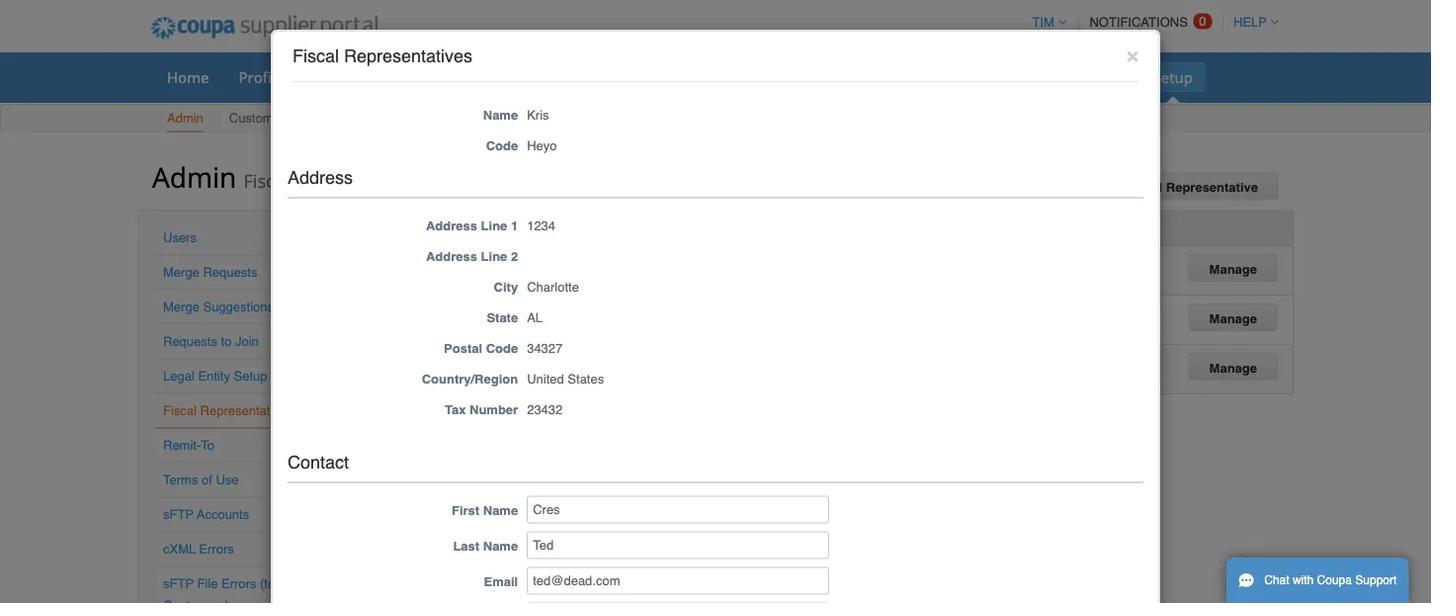 Task type: locate. For each thing, give the bounding box(es) containing it.
use
[[216, 473, 239, 487]]

name right first
[[483, 503, 518, 518]]

0 vertical spatial fiscal representatives
[[293, 46, 473, 66]]

0 vertical spatial code
[[486, 138, 518, 153]]

2 vertical spatial name
[[483, 539, 518, 553]]

merge down users link at the left top
[[163, 265, 200, 280]]

terms of use
[[163, 473, 239, 487]]

states
[[512, 256, 549, 270], [512, 305, 549, 320], [512, 354, 549, 369], [568, 372, 604, 387]]

states for first manage link from the bottom
[[512, 354, 549, 369]]

1 vertical spatial country/region
[[422, 372, 518, 387]]

0 vertical spatial address
[[288, 167, 353, 188]]

manage
[[1210, 262, 1257, 276], [1210, 311, 1257, 326], [1210, 360, 1257, 375]]

0 vertical spatial merge
[[163, 265, 200, 280]]

customers)
[[163, 598, 230, 603]]

address down the customer setup link
[[288, 167, 353, 188]]

country/region down postal
[[422, 372, 518, 387]]

merge down merge requests
[[163, 300, 200, 314]]

0 vertical spatial representatives
[[344, 46, 473, 66]]

fiscal right add
[[1126, 180, 1163, 195]]

postal code 34327
[[444, 341, 563, 356]]

representatives
[[344, 46, 473, 66], [294, 168, 428, 193], [200, 403, 293, 418]]

join
[[235, 334, 259, 349]]

2 manage from the top
[[1210, 311, 1257, 326]]

catalogs
[[703, 67, 762, 87]]

code
[[486, 138, 518, 153], [486, 341, 518, 356]]

tax number 23432
[[445, 402, 563, 417]]

contact
[[288, 452, 349, 472]]

admin link
[[166, 106, 204, 132]]

1 sftp from the top
[[163, 507, 194, 522]]

23432
[[527, 402, 563, 417]]

admin down home link
[[167, 111, 203, 126]]

1 vertical spatial name
[[483, 503, 518, 518]]

setup down 'join'
[[234, 369, 267, 384]]

3 manage from the top
[[1210, 360, 1257, 375]]

service/time sheets
[[391, 67, 530, 87]]

1 vertical spatial sftp
[[163, 576, 194, 591]]

united states up city
[[472, 256, 549, 270]]

2 vertical spatial manage
[[1210, 360, 1257, 375]]

country/region for country/region united states
[[422, 372, 518, 387]]

address up address line 2
[[426, 219, 477, 233]]

address for address line 2
[[426, 249, 477, 264]]

merge
[[163, 265, 200, 280], [163, 300, 200, 314]]

sftp
[[163, 507, 194, 522], [163, 576, 194, 591]]

sftp for sftp file errors (to customers)
[[163, 576, 194, 591]]

name right last
[[483, 539, 518, 553]]

admin fiscal representatives
[[152, 158, 428, 195]]

1 vertical spatial representatives
[[294, 168, 428, 193]]

representative
[[1166, 180, 1258, 195]]

0 vertical spatial line
[[481, 219, 507, 233]]

1 vertical spatial code
[[486, 341, 518, 356]]

3 name from the top
[[483, 539, 518, 553]]

fiscal representatives link
[[163, 403, 293, 418]]

1 line from the top
[[481, 219, 507, 233]]

1 manage from the top
[[1210, 262, 1257, 276]]

name up code heyo
[[483, 107, 518, 122]]

terms of use link
[[163, 473, 239, 487]]

number
[[470, 402, 518, 417]]

name for first name
[[483, 503, 518, 518]]

representatives inside admin fiscal representatives
[[294, 168, 428, 193]]

0 vertical spatial admin
[[167, 111, 203, 126]]

errors
[[199, 542, 234, 557], [221, 576, 256, 591]]

manage for 2nd manage link from the top
[[1210, 311, 1257, 326]]

1 vertical spatial requests
[[163, 334, 217, 349]]

sftp inside the sftp file errors (to customers)
[[163, 576, 194, 591]]

legal
[[163, 369, 195, 384]]

line left 1
[[481, 219, 507, 233]]

0 vertical spatial united states
[[472, 256, 549, 270]]

1 vertical spatial address
[[426, 219, 477, 233]]

2 vertical spatial united states
[[472, 354, 549, 369]]

address down address line 1 1234 in the top left of the page
[[426, 249, 477, 264]]

add fiscal representative link
[[1077, 173, 1279, 200]]

remit-to link
[[163, 438, 215, 453]]

1 vertical spatial errors
[[221, 576, 256, 591]]

setup right customer
[[288, 111, 322, 126]]

First Name text field
[[527, 496, 830, 523]]

0 vertical spatial manage
[[1210, 262, 1257, 276]]

users
[[163, 230, 197, 245]]

remit-to
[[163, 438, 215, 453]]

(to
[[260, 576, 275, 591]]

customer
[[229, 111, 285, 126]]

0 vertical spatial sftp
[[163, 507, 194, 522]]

fiscal down the customer setup link
[[244, 168, 289, 193]]

2 merge from the top
[[163, 300, 200, 314]]

2 name from the top
[[483, 503, 518, 518]]

0 vertical spatial name
[[483, 107, 518, 122]]

0 horizontal spatial setup
[[234, 369, 267, 384]]

united states up country/region united states
[[472, 354, 549, 369]]

errors left (to
[[221, 576, 256, 591]]

2 vertical spatial address
[[426, 249, 477, 264]]

34327
[[527, 341, 563, 356]]

home link
[[154, 62, 222, 92]]

1 vertical spatial fiscal representatives
[[163, 403, 293, 418]]

line left 2
[[481, 249, 507, 264]]

3 united states from the top
[[472, 354, 549, 369]]

admin down admin link
[[152, 158, 236, 195]]

add fiscal representative
[[1098, 180, 1258, 195]]

suggestions
[[203, 300, 274, 314]]

errors down accounts
[[199, 542, 234, 557]]

sftp file errors (to customers) link
[[163, 576, 275, 603]]

requests up the suggestions
[[203, 265, 257, 280]]

1 merge from the top
[[163, 265, 200, 280]]

1 code from the top
[[486, 138, 518, 153]]

country/region up 2
[[472, 220, 569, 235]]

fiscal representatives
[[293, 46, 473, 66], [163, 403, 293, 418]]

1 vertical spatial manage
[[1210, 311, 1257, 326]]

1 name from the top
[[483, 107, 518, 122]]

united states
[[472, 256, 549, 270], [472, 305, 549, 320], [472, 354, 549, 369]]

cxml
[[163, 542, 196, 557]]

united for third manage link from the bottom
[[472, 256, 509, 270]]

business performance link
[[779, 62, 959, 92]]

admin
[[167, 111, 203, 126], [152, 158, 236, 195]]

code down name kris at the left
[[486, 138, 518, 153]]

0 vertical spatial setup
[[1153, 67, 1193, 87]]

1 united states from the top
[[472, 256, 549, 270]]

0 vertical spatial manage link
[[1189, 254, 1278, 282]]

state al
[[487, 310, 543, 325]]

requests
[[203, 265, 257, 280], [163, 334, 217, 349]]

2 vertical spatial setup
[[234, 369, 267, 384]]

united down city
[[472, 305, 509, 320]]

fiscal up orders
[[293, 46, 339, 66]]

2 united states from the top
[[472, 305, 549, 320]]

1 vertical spatial admin
[[152, 158, 236, 195]]

merge suggestions link
[[163, 300, 274, 314]]

Email text field
[[527, 567, 830, 595]]

code down state
[[486, 341, 518, 356]]

code heyo
[[486, 138, 557, 153]]

name kris
[[483, 107, 549, 122]]

1 vertical spatial line
[[481, 249, 507, 264]]

united left 2
[[472, 256, 509, 270]]

address line 2
[[426, 249, 518, 264]]

× button
[[1127, 43, 1139, 67]]

sftp up customers)
[[163, 576, 194, 591]]

sftp up cxml
[[163, 507, 194, 522]]

business
[[792, 67, 853, 87]]

united states down city
[[472, 305, 549, 320]]

1 vertical spatial manage link
[[1189, 304, 1278, 331]]

setup
[[1153, 67, 1193, 87], [288, 111, 322, 126], [234, 369, 267, 384]]

coupa
[[1317, 573, 1352, 587]]

united down 34327 on the bottom of the page
[[527, 372, 564, 387]]

united up country/region united states
[[472, 354, 509, 369]]

fiscal representatives up orders
[[293, 46, 473, 66]]

to
[[201, 438, 215, 453]]

1 vertical spatial united states
[[472, 305, 549, 320]]

fiscal representatives down legal entity setup link
[[163, 403, 293, 418]]

0 vertical spatial country/region
[[472, 220, 569, 235]]

country/region for country/region
[[472, 220, 569, 235]]

file
[[197, 576, 218, 591]]

invoices
[[618, 67, 673, 87]]

requests left to
[[163, 334, 217, 349]]

fiscal inside admin fiscal representatives
[[244, 168, 289, 193]]

admin for admin fiscal representatives
[[152, 158, 236, 195]]

1 vertical spatial merge
[[163, 300, 200, 314]]

setup right × button
[[1153, 67, 1193, 87]]

2 line from the top
[[481, 249, 507, 264]]

1
[[511, 219, 518, 233]]

2 manage link from the top
[[1189, 304, 1278, 331]]

cxml errors link
[[163, 542, 234, 557]]

users link
[[163, 230, 197, 245]]

of
[[202, 473, 212, 487]]

2 sftp from the top
[[163, 576, 194, 591]]

1234
[[527, 219, 556, 233]]

united for 2nd manage link from the top
[[472, 305, 509, 320]]

1 horizontal spatial setup
[[288, 111, 322, 126]]

fiscal down "legal" at bottom left
[[163, 403, 197, 418]]

2 vertical spatial manage link
[[1189, 353, 1278, 381]]

legal entity setup link
[[163, 369, 267, 384]]

united
[[472, 256, 509, 270], [472, 305, 509, 320], [472, 354, 509, 369], [527, 372, 564, 387]]



Task type: describe. For each thing, give the bounding box(es) containing it.
1 manage link from the top
[[1189, 254, 1278, 282]]

profile link
[[226, 62, 296, 92]]

remit-
[[163, 438, 201, 453]]

add
[[1098, 180, 1123, 195]]

sftp file errors (to customers)
[[163, 576, 275, 603]]

2 vertical spatial representatives
[[200, 403, 293, 418]]

customer setup
[[229, 111, 322, 126]]

city charlotte
[[494, 280, 579, 295]]

kris
[[527, 107, 549, 122]]

manage for third manage link from the bottom
[[1210, 262, 1257, 276]]

terms
[[163, 473, 198, 487]]

×
[[1127, 43, 1139, 67]]

2 code from the top
[[486, 341, 518, 356]]

united for first manage link from the bottom
[[472, 354, 509, 369]]

service/time
[[391, 67, 480, 87]]

states for third manage link from the bottom
[[512, 256, 549, 270]]

manage for first manage link from the bottom
[[1210, 360, 1257, 375]]

2
[[511, 249, 518, 264]]

merge requests
[[163, 265, 257, 280]]

sftp for sftp accounts
[[163, 507, 194, 522]]

invoices link
[[605, 62, 686, 92]]

setup link
[[1140, 62, 1206, 92]]

states for 2nd manage link from the top
[[512, 305, 549, 320]]

address for address
[[288, 167, 353, 188]]

to
[[221, 334, 232, 349]]

orders
[[313, 67, 361, 87]]

chat with coupa support button
[[1227, 558, 1409, 603]]

Last Name text field
[[527, 531, 830, 559]]

add-
[[1066, 67, 1098, 87]]

merge suggestions
[[163, 300, 274, 314]]

asn
[[559, 67, 588, 87]]

accounts
[[197, 507, 249, 522]]

country/region united states
[[422, 372, 604, 387]]

heyo
[[527, 138, 557, 153]]

al
[[527, 310, 543, 325]]

service/time sheets link
[[378, 62, 542, 92]]

cxml errors
[[163, 542, 234, 557]]

requests to join link
[[163, 334, 259, 349]]

profile
[[239, 67, 284, 87]]

merge for merge suggestions
[[163, 300, 200, 314]]

0 vertical spatial errors
[[199, 542, 234, 557]]

chat
[[1265, 573, 1290, 587]]

address for address line 1 1234
[[426, 219, 477, 233]]

orders link
[[300, 62, 374, 92]]

chat with coupa support
[[1265, 573, 1397, 587]]

2 horizontal spatial setup
[[1153, 67, 1193, 87]]

sftp accounts link
[[163, 507, 249, 522]]

3 manage link from the top
[[1189, 353, 1278, 381]]

sourcing
[[976, 67, 1037, 87]]

requests to join
[[163, 334, 259, 349]]

business performance
[[792, 67, 947, 87]]

line for 1
[[481, 219, 507, 233]]

1 vertical spatial setup
[[288, 111, 322, 126]]

errors inside the sftp file errors (to customers)
[[221, 576, 256, 591]]

sheets
[[483, 67, 530, 87]]

charlotte
[[527, 280, 579, 295]]

tax
[[445, 402, 466, 417]]

city
[[494, 280, 518, 295]]

with
[[1293, 573, 1314, 587]]

ons
[[1098, 67, 1124, 87]]

performance
[[857, 67, 947, 87]]

line for 2
[[481, 249, 507, 264]]

customer setup link
[[228, 106, 323, 132]]

support
[[1356, 573, 1397, 587]]

name for last name
[[483, 539, 518, 553]]

sourcing link
[[963, 62, 1049, 92]]

legal entity setup
[[163, 369, 267, 384]]

last
[[453, 539, 480, 553]]

add-ons
[[1066, 67, 1124, 87]]

last name
[[453, 539, 518, 553]]

catalogs link
[[690, 62, 775, 92]]

sftp accounts
[[163, 507, 249, 522]]

home
[[167, 67, 209, 87]]

entity
[[198, 369, 230, 384]]

coupa supplier portal image
[[137, 3, 392, 52]]

first
[[452, 503, 480, 518]]

merge for merge requests
[[163, 265, 200, 280]]

admin for admin
[[167, 111, 203, 126]]

merge requests link
[[163, 265, 257, 280]]

state
[[487, 310, 518, 325]]

0 vertical spatial requests
[[203, 265, 257, 280]]

asn link
[[546, 62, 601, 92]]

add-ons link
[[1053, 62, 1136, 92]]

postal
[[444, 341, 482, 356]]

address line 1 1234
[[426, 219, 556, 233]]

first name
[[452, 503, 518, 518]]

email
[[484, 574, 518, 589]]



Task type: vqa. For each thing, say whether or not it's contained in the screenshot.
Postal Code 34327
yes



